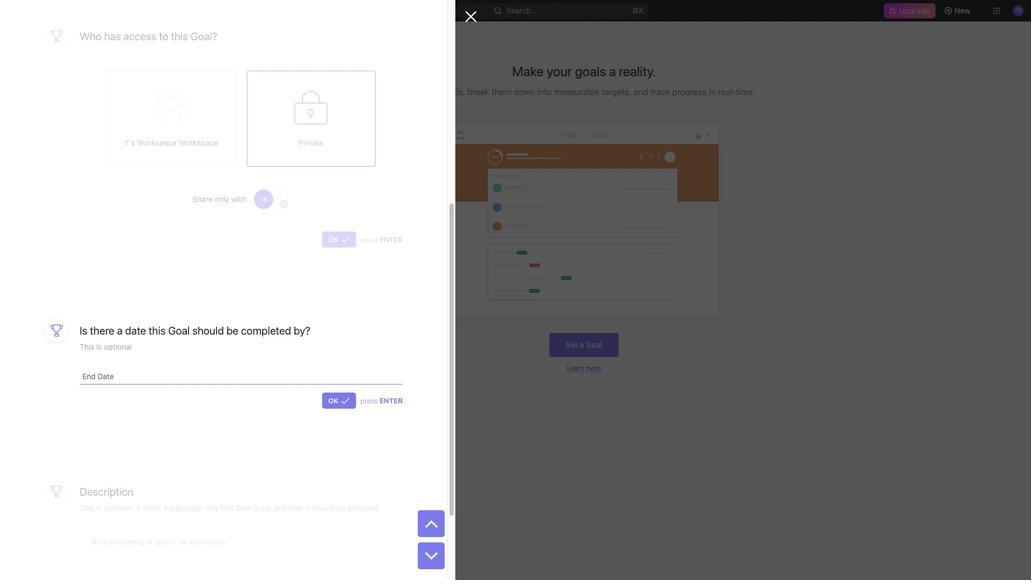 Task type: vqa. For each thing, say whether or not it's contained in the screenshot.
Task name or type '/' for commands text field
no



Task type: locate. For each thing, give the bounding box(es) containing it.
0 horizontal spatial a
[[117, 324, 123, 337]]

1 vertical spatial this
[[149, 324, 166, 337]]

new button
[[940, 2, 977, 19]]

break
[[468, 87, 489, 97]]

who
[[80, 30, 102, 42]]

1 vertical spatial enter
[[380, 397, 403, 405]]

0 vertical spatial enter
[[380, 235, 403, 244]]

there
[[90, 324, 114, 337]]

0 vertical spatial press
[[361, 235, 378, 244]]

in
[[709, 87, 716, 97]]

a right "set"
[[580, 340, 584, 349]]

0 vertical spatial ok
[[328, 235, 339, 244]]

ok button for who has access to this goal?
[[322, 231, 356, 248]]

0 horizontal spatial this
[[149, 324, 166, 337]]

1 vertical spatial ok
[[328, 397, 339, 405]]

1 horizontal spatial workspace
[[179, 138, 218, 147]]

workspace
[[137, 138, 177, 147], [179, 138, 218, 147]]

new
[[955, 6, 971, 15]]

1 vertical spatial press enter
[[361, 397, 403, 405]]

this
[[171, 30, 188, 42], [149, 324, 166, 337]]

goal left should
[[168, 324, 190, 337]]

2 enter from the top
[[380, 397, 403, 405]]

ok
[[328, 235, 339, 244], [328, 397, 339, 405]]

1 vertical spatial press
[[361, 397, 378, 405]]

2 ok from the top
[[328, 397, 339, 405]]

1 horizontal spatial this
[[171, 30, 188, 42]]

this for to
[[171, 30, 188, 42]]

2 vertical spatial a
[[580, 340, 584, 349]]

1 vertical spatial goal
[[586, 340, 602, 349]]

a up targets,
[[609, 63, 616, 79]]

be
[[227, 324, 239, 337]]

1 vertical spatial a
[[117, 324, 123, 337]]

this
[[80, 342, 94, 351]]

a left date
[[117, 324, 123, 337]]

1 press enter from the top
[[361, 235, 403, 244]]

completed
[[241, 324, 291, 337]]

targets,
[[602, 87, 632, 97]]

ok for is there a date this goal should be completed by?
[[328, 397, 339, 405]]

a
[[609, 63, 616, 79], [117, 324, 123, 337], [580, 340, 584, 349]]

ok button
[[322, 231, 356, 248], [322, 393, 356, 409]]

enter
[[380, 235, 403, 244], [380, 397, 403, 405]]

press
[[361, 235, 378, 244], [361, 397, 378, 405]]

goal?
[[191, 30, 217, 42]]

End Date text field
[[82, 369, 381, 384]]

make
[[512, 63, 544, 79]]

1 horizontal spatial goal
[[586, 340, 602, 349]]

0 horizontal spatial workspace
[[137, 138, 177, 147]]

learn more
[[567, 364, 601, 372]]

1 ok button from the top
[[322, 231, 356, 248]]

2 press from the top
[[361, 397, 378, 405]]

time.
[[736, 87, 756, 97]]

is
[[80, 324, 87, 337]]

learn
[[567, 364, 584, 372]]

this right to
[[171, 30, 188, 42]]

0 vertical spatial this
[[171, 30, 188, 42]]

press for who has access to this goal?
[[361, 235, 378, 244]]

1 horizontal spatial a
[[580, 340, 584, 349]]

dialog
[[0, 0, 477, 580]]

goals
[[575, 63, 606, 79]]

0 horizontal spatial goal
[[168, 324, 190, 337]]

description
[[80, 486, 134, 498]]

ok button for is there a date this goal should be completed by?
[[322, 393, 356, 409]]

1 vertical spatial ok button
[[322, 393, 356, 409]]

1 enter from the top
[[380, 235, 403, 244]]

upgrade link
[[884, 3, 936, 18]]

tree
[[4, 223, 132, 369]]

this inside is there a date this goal should be completed by? this is optional
[[149, 324, 166, 337]]

is
[[96, 342, 102, 351]]

goals,
[[441, 87, 465, 97]]

has
[[104, 30, 121, 42]]

2 ok button from the top
[[322, 393, 356, 409]]

down
[[514, 87, 535, 97]]

goal right "set"
[[586, 340, 602, 349]]

2 press enter from the top
[[361, 397, 403, 405]]

0 vertical spatial ok button
[[322, 231, 356, 248]]

2 horizontal spatial a
[[609, 63, 616, 79]]

press enter
[[361, 235, 403, 244], [361, 397, 403, 405]]

1 press from the top
[[361, 235, 378, 244]]

goal
[[168, 324, 190, 337], [586, 340, 602, 349]]

0 vertical spatial press enter
[[361, 235, 403, 244]]

this right date
[[149, 324, 166, 337]]

1 workspace from the left
[[137, 138, 177, 147]]

0 vertical spatial goal
[[168, 324, 190, 337]]

progress
[[673, 87, 707, 97]]

1 ok from the top
[[328, 235, 339, 244]]



Task type: describe. For each thing, give the bounding box(es) containing it.
share
[[193, 194, 213, 203]]

set
[[566, 340, 578, 349]]

t's workspace workspace
[[124, 138, 218, 147]]

more
[[586, 364, 601, 372]]

them
[[492, 87, 512, 97]]

learn more link
[[567, 364, 601, 372]]

0 vertical spatial a
[[609, 63, 616, 79]]

a inside is there a date this goal should be completed by? this is optional
[[117, 324, 123, 337]]

reality.
[[619, 63, 656, 79]]

with:
[[231, 194, 248, 203]]

sidebar navigation
[[0, 21, 137, 580]]

to
[[159, 30, 168, 42]]

only
[[215, 194, 229, 203]]

press enter for who has access to this goal?
[[361, 235, 403, 244]]

share only with:
[[193, 194, 248, 203]]

goal inside is there a date this goal should be completed by? this is optional
[[168, 324, 190, 337]]

enter for who has access to this goal?
[[380, 235, 403, 244]]

is there a date this goal should be completed by? this is optional
[[80, 324, 310, 351]]

t's
[[124, 138, 135, 147]]

who has access to this goal?
[[80, 30, 217, 42]]

your
[[547, 63, 572, 79]]

create
[[413, 87, 439, 97]]

measurable
[[554, 87, 600, 97]]

track
[[651, 87, 670, 97]]

and
[[634, 87, 648, 97]]

real-
[[718, 87, 736, 97]]

date
[[125, 324, 146, 337]]

this for date
[[149, 324, 166, 337]]

enter for is there a date this goal should be completed by?
[[380, 397, 403, 405]]

press enter for is there a date this goal should be completed by?
[[361, 397, 403, 405]]

private
[[299, 138, 324, 147]]

access
[[124, 30, 156, 42]]

2 workspace from the left
[[179, 138, 218, 147]]

by?
[[294, 324, 310, 337]]

make your goals a reality.
[[512, 63, 656, 79]]

press for is there a date this goal should be completed by?
[[361, 397, 378, 405]]

ok for who has access to this goal?
[[328, 235, 339, 244]]

set a goal
[[566, 340, 602, 349]]

dialog containing who has access to this goal?
[[0, 0, 477, 580]]

into
[[537, 87, 552, 97]]

should
[[192, 324, 224, 337]]

⌘k
[[633, 6, 644, 15]]

create goals, break them down into measurable targets, and track progress in real-time.
[[413, 87, 756, 97]]

search...
[[507, 6, 537, 15]]

upgrade
[[899, 6, 930, 15]]

optional
[[104, 342, 132, 351]]

tree inside sidebar navigation
[[4, 223, 132, 369]]



